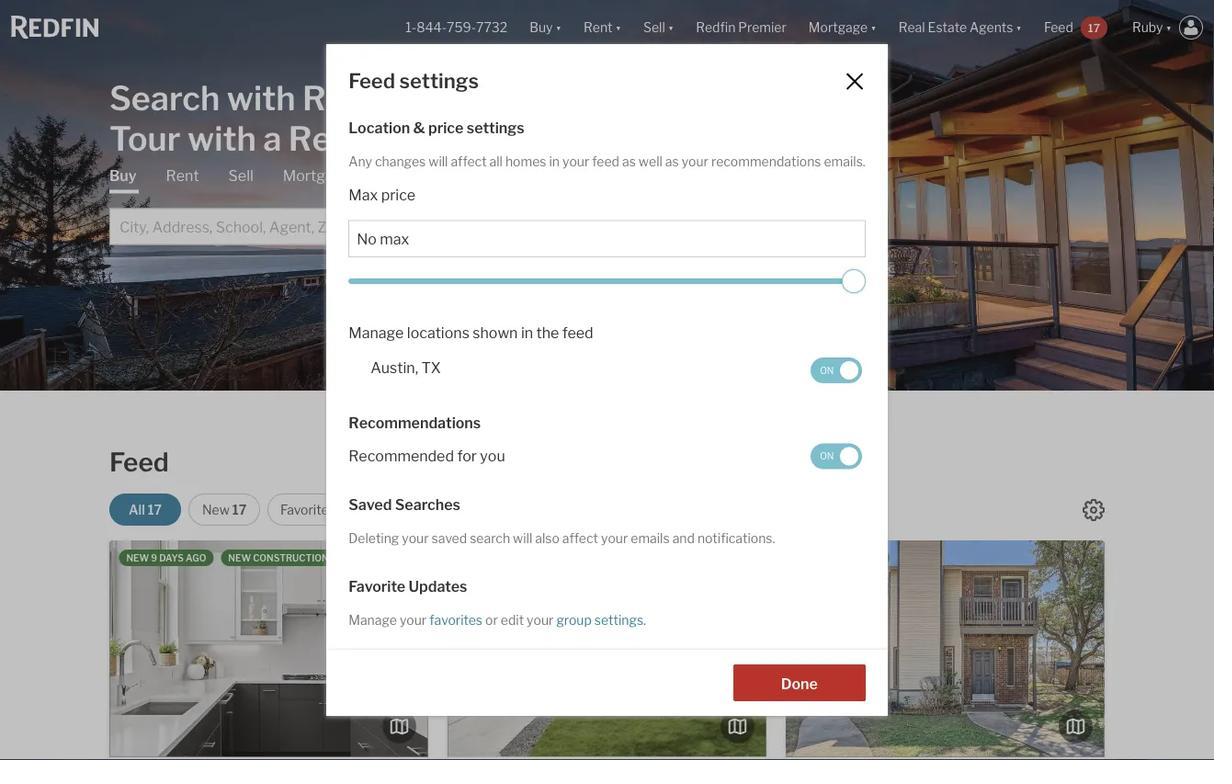 Task type: vqa. For each thing, say whether or not it's contained in the screenshot.
topmost 349K
no



Task type: locate. For each thing, give the bounding box(es) containing it.
saved
[[349, 495, 392, 513]]

manage
[[349, 324, 404, 341], [349, 613, 397, 628]]

1 ago from the left
[[186, 553, 206, 564]]

saved searches
[[349, 495, 461, 513]]

9
[[151, 553, 157, 564], [828, 553, 834, 564]]

Favorites radio
[[268, 494, 348, 526]]

or
[[486, 613, 498, 628]]

emails
[[631, 530, 670, 546]]

with
[[227, 78, 296, 118], [188, 118, 256, 159]]

2 horizontal spatial feed
[[1045, 20, 1074, 35]]

759-
[[447, 20, 476, 35]]

manage for manage locations shown in the feed
[[349, 324, 404, 341]]

photo of 1841 river crossing cir unit e, austin, tx 78741 image
[[786, 541, 1105, 757], [1105, 541, 1215, 757]]

1 vertical spatial manage
[[349, 613, 397, 628]]

New radio
[[189, 494, 260, 526]]

price
[[368, 502, 400, 518]]

manage locations shown in the feed
[[349, 324, 594, 341]]

in left the
[[521, 324, 533, 341]]

0 horizontal spatial will
[[429, 154, 448, 169]]

days down 'status change' radio
[[836, 553, 860, 564]]

manage up austin,
[[349, 324, 404, 341]]

1 horizontal spatial as
[[666, 154, 679, 169]]

redfin
[[696, 20, 736, 35], [289, 118, 393, 159]]

3 new from the left
[[803, 553, 826, 564]]

0 horizontal spatial price
[[381, 186, 416, 204]]

17
[[1089, 21, 1101, 34], [148, 502, 162, 518], [232, 502, 247, 518]]

your right homes
[[563, 154, 590, 169]]

1 horizontal spatial in
[[549, 154, 560, 169]]

new 9 days ago
[[126, 553, 206, 564], [803, 553, 883, 564]]

2 photo of 4902 meller gdns #26, austin, tx 78741 image from the left
[[428, 541, 746, 757]]

option group
[[110, 494, 849, 526]]

1 horizontal spatial days
[[836, 553, 860, 564]]

price right & on the top
[[429, 119, 464, 137]]

photo of 2711 stacy ln #1, austin, tx 78704 image
[[448, 541, 767, 757], [766, 541, 1085, 757]]

2 manage from the top
[[349, 613, 397, 628]]

0 horizontal spatial days
[[159, 553, 184, 564]]

17 inside new option
[[232, 502, 247, 518]]

location & price settings
[[349, 119, 525, 137]]

1 horizontal spatial affect
[[563, 530, 599, 546]]

new
[[202, 502, 230, 518]]

1 vertical spatial in
[[521, 324, 533, 341]]

1-844-759-7732
[[406, 20, 508, 35]]

feed right the
[[563, 324, 594, 341]]

9 down all radio
[[151, 553, 157, 564]]

0 vertical spatial redfin
[[696, 20, 736, 35]]

All radio
[[110, 494, 181, 526]]

1 vertical spatial price
[[381, 186, 416, 204]]

austin, tx
[[371, 358, 441, 376]]

well
[[639, 154, 663, 169]]

affect right also
[[563, 530, 599, 546]]

all 17
[[129, 502, 162, 518]]

mortgage
[[283, 167, 351, 185]]

the
[[537, 324, 559, 341]]

1 horizontal spatial will
[[513, 530, 533, 546]]

0 horizontal spatial redfin
[[289, 118, 393, 159]]

feed
[[1045, 20, 1074, 35], [349, 69, 395, 93], [110, 447, 169, 478]]

construction
[[253, 553, 329, 564]]

done button
[[734, 665, 866, 702]]

tab list
[[109, 166, 615, 245]]

Max price input text field
[[357, 230, 858, 248]]

0 vertical spatial feed
[[1045, 20, 1074, 35]]

will left also
[[513, 530, 533, 546]]

0 horizontal spatial new
[[126, 553, 149, 564]]

1 vertical spatial settings
[[467, 119, 525, 137]]

mortgage link
[[283, 166, 351, 186]]

new down all
[[126, 553, 149, 564]]

affect
[[451, 154, 487, 169], [563, 530, 599, 546]]

new down 'status change' radio
[[803, 553, 826, 564]]

austin,
[[371, 358, 418, 376]]

submit search image
[[588, 220, 602, 235]]

2 ago from the left
[[862, 553, 883, 564]]

1 horizontal spatial ago
[[862, 553, 883, 564]]

17 inside all radio
[[148, 502, 162, 518]]

price down home
[[381, 186, 416, 204]]

affect left all
[[451, 154, 487, 169]]

new 9 days ago down all radio
[[126, 553, 206, 564]]

0 horizontal spatial 9
[[151, 553, 157, 564]]

tab list containing buy
[[109, 166, 615, 245]]

search with redfin. tour with a redfin agent.
[[109, 78, 499, 159]]

9 down 'status change' radio
[[828, 553, 834, 564]]

in right homes
[[549, 154, 560, 169]]

0 horizontal spatial feed
[[110, 447, 169, 478]]

settings.
[[595, 613, 646, 628]]

all
[[129, 502, 145, 518]]

photo of 4902 meller gdns #26, austin, tx 78741 image
[[110, 541, 428, 757], [428, 541, 746, 757]]

premier
[[739, 20, 787, 35]]

1 horizontal spatial new
[[228, 553, 251, 564]]

City, Address, School, Agent, ZIP search field
[[109, 208, 575, 245]]

Insights radio
[[575, 494, 648, 526]]

2 horizontal spatial 17
[[1089, 21, 1101, 34]]

feed left well at the right top of page
[[593, 154, 620, 169]]

redfin up mortgage
[[289, 118, 393, 159]]

redfin premier button
[[685, 0, 798, 55]]

1 vertical spatial will
[[513, 530, 533, 546]]

rent link
[[166, 166, 199, 186]]

1 photo of 1841 river crossing cir unit e, austin, tx 78741 image from the left
[[786, 541, 1105, 757]]

as
[[623, 154, 636, 169], [666, 154, 679, 169]]

feed settings
[[349, 69, 479, 93]]

your down insights radio
[[601, 530, 628, 546]]

manage down favorite
[[349, 613, 397, 628]]

1 horizontal spatial price
[[429, 119, 464, 137]]

ago
[[186, 553, 206, 564], [862, 553, 883, 564]]

deleting your saved search will also affect your emails and notifications.
[[349, 530, 776, 546]]

and
[[673, 530, 695, 546]]

new 9 days ago down 'status change' radio
[[803, 553, 883, 564]]

Sold radio
[[655, 494, 727, 526]]

will
[[429, 154, 448, 169], [513, 530, 533, 546]]

0 vertical spatial settings
[[400, 69, 479, 93]]

0 horizontal spatial as
[[623, 154, 636, 169]]

feed
[[593, 154, 620, 169], [563, 324, 594, 341]]

your
[[563, 154, 590, 169], [682, 154, 709, 169], [402, 530, 429, 546], [601, 530, 628, 546], [400, 613, 427, 628], [527, 613, 554, 628]]

favorites link
[[427, 613, 486, 628]]

0 horizontal spatial 17
[[148, 502, 162, 518]]

0 vertical spatial manage
[[349, 324, 404, 341]]

1 manage from the top
[[349, 324, 404, 341]]

done
[[782, 675, 818, 693]]

price
[[429, 119, 464, 137], [381, 186, 416, 204]]

1 horizontal spatial 9
[[828, 553, 834, 564]]

0 vertical spatial in
[[549, 154, 560, 169]]

locations
[[407, 324, 470, 341]]

in
[[549, 154, 560, 169], [521, 324, 533, 341]]

Open House radio
[[469, 494, 567, 526]]

1 vertical spatial feed
[[349, 69, 395, 93]]

search
[[109, 78, 220, 118]]

homes
[[506, 154, 547, 169]]

price change
[[368, 502, 449, 518]]

1 new 9 days ago from the left
[[126, 553, 206, 564]]

1-
[[406, 20, 417, 35]]

days
[[159, 553, 184, 564], [836, 553, 860, 564]]

redfin left premier
[[696, 20, 736, 35]]

shown
[[473, 324, 518, 341]]

as right well at the right top of page
[[666, 154, 679, 169]]

1 horizontal spatial feed
[[349, 69, 395, 93]]

will down location & price settings
[[429, 154, 448, 169]]

manage for manage your favorites or edit your group settings.
[[349, 613, 397, 628]]

your right edit
[[527, 613, 554, 628]]

days down all radio
[[159, 553, 184, 564]]

new
[[126, 553, 149, 564], [228, 553, 251, 564], [803, 553, 826, 564]]

new down new 17
[[228, 553, 251, 564]]

0 horizontal spatial ago
[[186, 553, 206, 564]]

1 horizontal spatial 17
[[232, 502, 247, 518]]

home estimate link
[[380, 166, 486, 186]]

redfin inside search with redfin. tour with a redfin agent.
[[289, 118, 393, 159]]

settings
[[400, 69, 479, 93], [467, 119, 525, 137]]

2 horizontal spatial new
[[803, 553, 826, 564]]

manage your favorites or edit your group settings.
[[349, 613, 646, 628]]

any
[[349, 154, 372, 169]]

redfin.
[[303, 78, 415, 118]]

settings up all
[[467, 119, 525, 137]]

buy
[[109, 167, 137, 185]]

1 vertical spatial redfin
[[289, 118, 393, 159]]

0 horizontal spatial affect
[[451, 154, 487, 169]]

1 horizontal spatial new 9 days ago
[[803, 553, 883, 564]]

as left well at the right top of page
[[623, 154, 636, 169]]

tour
[[109, 118, 181, 159]]

settings up location & price settings
[[400, 69, 479, 93]]

1 horizontal spatial redfin
[[696, 20, 736, 35]]

recommended
[[349, 447, 454, 465]]

0 horizontal spatial new 9 days ago
[[126, 553, 206, 564]]



Task type: describe. For each thing, give the bounding box(es) containing it.
max price
[[349, 186, 416, 204]]

2 photo of 1841 river crossing cir unit e, austin, tx 78741 image from the left
[[1105, 541, 1215, 757]]

2 vertical spatial feed
[[110, 447, 169, 478]]

2 photo of 2711 stacy ln #1, austin, tx 78704 image from the left
[[766, 541, 1085, 757]]

notifications.
[[698, 530, 776, 546]]

agent.
[[400, 118, 499, 159]]

home estimate
[[380, 167, 486, 185]]

2 days from the left
[[836, 553, 860, 564]]

redfin inside button
[[696, 20, 736, 35]]

0 horizontal spatial in
[[521, 324, 533, 341]]

1 new from the left
[[126, 553, 149, 564]]

1 as from the left
[[623, 154, 636, 169]]

updates
[[409, 578, 468, 596]]

Price Change radio
[[356, 494, 461, 526]]

emails.
[[824, 154, 866, 169]]

recommendations
[[712, 154, 822, 169]]

0 vertical spatial will
[[429, 154, 448, 169]]

recommended for you
[[349, 447, 505, 465]]

2 9 from the left
[[828, 553, 834, 564]]

tx
[[422, 358, 441, 376]]

group
[[557, 613, 592, 628]]

1 vertical spatial feed
[[563, 324, 594, 341]]

Max price slider range field
[[349, 269, 866, 293]]

7732
[[476, 20, 508, 35]]

1 photo of 4902 meller gdns #26, austin, tx 78741 image from the left
[[110, 541, 428, 757]]

saved
[[432, 530, 467, 546]]

1 vertical spatial affect
[[563, 530, 599, 546]]

sell
[[229, 167, 254, 185]]

recommendations
[[349, 414, 481, 432]]

844-
[[417, 20, 447, 35]]

favorite updates
[[349, 578, 468, 596]]

home
[[380, 167, 422, 185]]

0 vertical spatial feed
[[593, 154, 620, 169]]

changes
[[375, 154, 426, 169]]

17 for all 17
[[148, 502, 162, 518]]

a
[[263, 118, 282, 159]]

any changes will affect all homes in your feed as well as your recommendations emails.
[[349, 154, 866, 169]]

17 for new 17
[[232, 502, 247, 518]]

max
[[349, 186, 378, 204]]

also
[[535, 530, 560, 546]]

buy link
[[109, 166, 137, 194]]

your right well at the right top of page
[[682, 154, 709, 169]]

2 as from the left
[[666, 154, 679, 169]]

group settings. link
[[554, 613, 646, 628]]

new 17
[[202, 502, 247, 518]]

2 new 9 days ago from the left
[[803, 553, 883, 564]]

1 photo of 2711 stacy ln #1, austin, tx 78704 image from the left
[[448, 541, 767, 757]]

redfin premier
[[696, 20, 787, 35]]

1-844-759-7732 link
[[406, 20, 508, 35]]

change
[[402, 502, 449, 518]]

Status Change radio
[[734, 494, 849, 526]]

search
[[470, 530, 510, 546]]

sell link
[[229, 166, 254, 186]]

0 vertical spatial price
[[429, 119, 464, 137]]

1 days from the left
[[159, 553, 184, 564]]

your down favorite updates
[[400, 613, 427, 628]]

2 new from the left
[[228, 553, 251, 564]]

deleting
[[349, 530, 399, 546]]

searches
[[395, 495, 461, 513]]

rent
[[166, 167, 199, 185]]

favorite
[[349, 578, 406, 596]]

your down price change at left bottom
[[402, 530, 429, 546]]

1 9 from the left
[[151, 553, 157, 564]]

estimate
[[425, 167, 486, 185]]

edit
[[501, 613, 524, 628]]

option group containing all
[[110, 494, 849, 526]]

location
[[349, 119, 410, 137]]

all
[[490, 154, 503, 169]]

for
[[457, 447, 477, 465]]

new construction
[[228, 553, 329, 564]]

favorites
[[280, 502, 335, 518]]

favorites
[[430, 613, 483, 628]]

&
[[413, 119, 425, 137]]

you
[[480, 447, 505, 465]]

0 vertical spatial affect
[[451, 154, 487, 169]]



